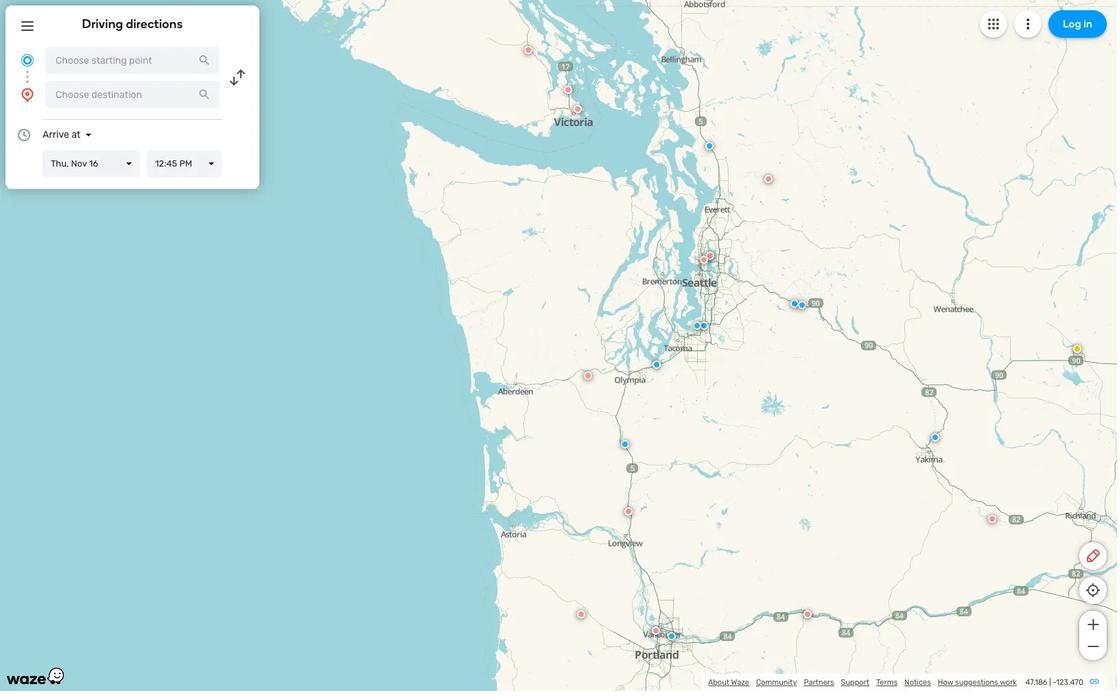 Task type: describe. For each thing, give the bounding box(es) containing it.
pm
[[180, 159, 192, 169]]

47.186
[[1026, 679, 1048, 688]]

community link
[[756, 679, 797, 688]]

current location image
[[19, 52, 36, 69]]

about waze community partners support terms notices how suggestions work
[[708, 679, 1017, 688]]

notices
[[905, 679, 931, 688]]

-
[[1053, 679, 1057, 688]]

zoom in image
[[1085, 617, 1102, 634]]

partners
[[804, 679, 834, 688]]

thu, nov 16 list box
[[43, 150, 140, 178]]

location image
[[19, 86, 36, 103]]

terms link
[[877, 679, 898, 688]]

about waze link
[[708, 679, 750, 688]]

about
[[708, 679, 730, 688]]

|
[[1050, 679, 1051, 688]]

support
[[841, 679, 870, 688]]

suggestions
[[956, 679, 999, 688]]

terms
[[877, 679, 898, 688]]

Choose destination text field
[[45, 81, 220, 108]]

12:45 pm
[[155, 159, 192, 169]]

arrive at
[[43, 129, 81, 141]]

nov
[[71, 159, 87, 169]]

12:45 pm list box
[[147, 150, 222, 178]]

clock image
[[16, 127, 32, 143]]

47.186 | -123.470
[[1026, 679, 1084, 688]]

directions
[[126, 16, 183, 32]]

pencil image
[[1085, 548, 1102, 565]]

notices link
[[905, 679, 931, 688]]



Task type: locate. For each thing, give the bounding box(es) containing it.
support link
[[841, 679, 870, 688]]

partners link
[[804, 679, 834, 688]]

work
[[1000, 679, 1017, 688]]

1 vertical spatial police image
[[621, 441, 629, 449]]

16
[[89, 159, 98, 169]]

community
[[756, 679, 797, 688]]

waze
[[731, 679, 750, 688]]

123.470
[[1057, 679, 1084, 688]]

zoom out image
[[1085, 639, 1102, 656]]

hazard image
[[1074, 345, 1082, 354]]

thu,
[[51, 159, 69, 169]]

how suggestions work link
[[938, 679, 1017, 688]]

police image
[[706, 142, 714, 150], [621, 441, 629, 449]]

how
[[938, 679, 954, 688]]

road closed image
[[564, 86, 573, 94], [765, 175, 773, 183], [700, 256, 708, 264], [577, 611, 586, 619], [804, 611, 812, 619], [652, 627, 660, 636]]

driving
[[82, 16, 123, 32]]

0 vertical spatial police image
[[706, 142, 714, 150]]

road closed image
[[524, 46, 533, 54], [574, 105, 582, 113], [706, 252, 715, 260], [584, 372, 592, 380], [625, 508, 633, 516], [989, 516, 997, 524]]

driving directions
[[82, 16, 183, 32]]

1 horizontal spatial police image
[[706, 142, 714, 150]]

link image
[[1089, 677, 1100, 688]]

thu, nov 16
[[51, 159, 98, 169]]

at
[[71, 129, 81, 141]]

12:45
[[155, 159, 177, 169]]

arrive
[[43, 129, 69, 141]]

Choose starting point text field
[[45, 47, 220, 74]]

0 horizontal spatial police image
[[621, 441, 629, 449]]

police image
[[791, 300, 799, 308], [798, 301, 807, 310], [693, 322, 702, 330], [700, 322, 708, 330], [653, 361, 661, 369], [932, 434, 940, 442], [668, 633, 676, 641]]



Task type: vqa. For each thing, say whether or not it's contained in the screenshot.
the bottom Miles
no



